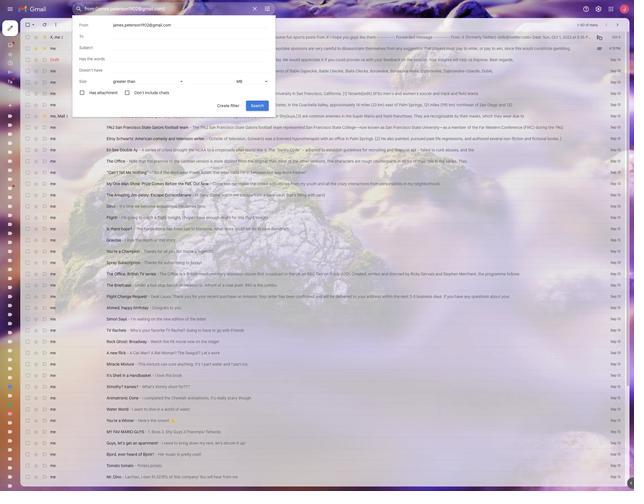 Task type: vqa. For each thing, say whether or not it's contained in the screenshot.
written
yes



Task type: describe. For each thing, give the bounding box(es) containing it.
sep 13 for a new flick - a cat man? a bat woman? the seagull? let's work
[[611, 351, 621, 355]]

san down yoshi
[[386, 125, 393, 130]]

i down mixture
[[155, 373, 156, 379]]

yoshi
[[384, 114, 393, 119]]

is left multi-
[[157, 91, 159, 96]]

state up elroy schwartz: american comedy and television writer. - outside of television, schwartz was a licensed hypnotherapist with an  office in palm springs. [2] he also painted, pursued past life regressions,  and authored several non-fiction and fictional books. [
[[332, 125, 342, 130]]

0 horizontal spatial my
[[200, 441, 205, 446]]

15 row from the top
[[20, 190, 626, 201]]

1 vertical spatial they
[[459, 159, 468, 164]]

in right "role"
[[435, 159, 439, 164]]

and right comedy
[[169, 136, 175, 141]]

you down newton
[[185, 294, 191, 300]]

1 horizontal spatial sitcom
[[245, 272, 257, 277]]

to right due
[[521, 114, 525, 119]]

1 horizontal spatial been
[[286, 294, 296, 300]]

me , mail 2
[[50, 114, 68, 119]]

29 row from the top
[[20, 348, 626, 359]]

settings image
[[596, 6, 603, 12]]

0 horizontal spatial dear
[[151, 294, 160, 300]]

the left super
[[346, 114, 352, 119]]

sfsu
[[373, 91, 383, 96]]

your up 'borawskie,'
[[375, 57, 383, 62]]

0 horizontal spatial it
[[237, 441, 239, 446]]

5 row from the top
[[20, 77, 626, 88]]

2 horizontal spatial 1
[[578, 23, 579, 27]]

a left bank
[[264, 193, 266, 198]]

26 row from the top
[[20, 314, 626, 325]]

1 vertical spatial thanks
[[144, 261, 157, 266]]

1 vertical spatial waiting
[[137, 317, 150, 322]]

schwartz
[[248, 136, 265, 141]]

13 for rock ghost: broadway - watch the hit movie now on the stage!
[[618, 340, 621, 344]]

1 horizontal spatial as
[[381, 125, 385, 130]]

to right careful
[[338, 46, 341, 51]]

a up newton
[[184, 272, 186, 277]]

1 vertical spatial would
[[290, 57, 300, 62]]

row containing draft
[[20, 54, 626, 65]]

to left the go
[[212, 328, 216, 333]]

13 for gmina olecko - apart from the town of olecko, gmina olecko contains the villages and  settlements of babki gąseckie, babki oleckie, biała olecka, borawskie,  borawskie małe, dąbrowskie, dąbrowskie-osiedle, dobki,
[[618, 69, 621, 73]]

simon says - i'm waiting on the new edition of the letter
[[107, 317, 206, 322]]

in right office
[[346, 136, 349, 141]]

the briefcase - under a bus stop bench on newton st. infront of a rose push. 890 is the  combo.
[[107, 283, 278, 288]]

palm desert is a city in riverside county, california, united states, in  the coachella valley, approximately 14 miles (23 km) east of palm springs,  121 miles (195 km) northeast of san diego and 122 link
[[107, 102, 595, 108]]

22 row from the top
[[20, 269, 626, 280]]

to right congrats
[[170, 306, 174, 311]]

the left combo.
[[257, 283, 263, 288]]

1 vertical spatial be
[[179, 486, 184, 492]]

13 for my fav mario guys - 1. boos 2. shy guys 3.thwomps/ twhacks
[[618, 430, 621, 434]]

is right there at the left top of the page
[[179, 46, 182, 51]]

get
[[126, 441, 132, 446]]

refresh image
[[42, 22, 47, 28]]

me for ahmed, happy birthday
[[50, 306, 56, 311]]

30 row from the top
[[20, 359, 626, 370]]

2 football from the left
[[259, 125, 272, 130]]

1 horizontal spatial any
[[465, 294, 471, 300]]

Subject text field
[[113, 45, 269, 51]]

sep 13 for mr. dino - lachlan, i own 51.3278% of this company! you will hear from me
[[611, 475, 621, 480]]

order
[[268, 294, 278, 300]]

1 horizontal spatial 1
[[231, 362, 233, 367]]

writer.
[[194, 136, 205, 141]]

from right the 'stories'
[[291, 182, 300, 187]]

i right x!
[[331, 35, 332, 40]]

2 babki from the left
[[320, 69, 329, 74]]

9 row from the top
[[20, 122, 626, 133]]

Size value text field
[[191, 79, 230, 84]]

13 for miracle mixture - this mixture can cure anything. it's 1 part water and 1 part ice.
[[618, 362, 621, 367]]

the left forge at the left
[[136, 227, 143, 232]]

0 vertical spatial office
[[114, 159, 125, 164]]

sep for tomato tomato - potato potato
[[611, 464, 617, 468]]

their for by
[[460, 114, 469, 119]]

13 for mr. dino - lachlan, i own 51.3278% of this company! you will hear from me
[[618, 475, 621, 480]]

the left 'fall,'
[[178, 182, 184, 187]]

of right member
[[468, 125, 472, 130]]

19 row from the top
[[20, 235, 626, 246]]

0 vertical spatial guys,
[[172, 114, 182, 119]]

aid
[[411, 148, 417, 153]]

other
[[300, 159, 310, 164]]

sep for spray subscription - thanks for subscribing to spray!
[[611, 261, 617, 265]]

sep 13 for is there hope? - the forge stone has been lost to maldenia. what more could we do to save  alendria?!
[[611, 227, 621, 231]]

0 vertical spatial will
[[453, 57, 459, 62]]

and right abuses,
[[461, 148, 468, 153]]

from left x!
[[317, 35, 326, 40]]

me for bjord, ever heard of bjork?
[[50, 453, 56, 458]]

regressions,
[[442, 136, 464, 141]]

but
[[268, 170, 274, 175]]

0 horizontal spatial let's
[[107, 80, 115, 85]]

2 team from the left
[[273, 125, 283, 130]]

have down words
[[94, 68, 103, 73]]

the up shyguys,[3]
[[292, 102, 298, 108]]

2 flight from the left
[[246, 215, 255, 220]]

17 row from the top
[[20, 212, 626, 224]]

32 sep 13 from the top
[[611, 419, 621, 423]]

the down movie
[[178, 351, 185, 356]]

33 sep from the top
[[611, 419, 617, 423]]

session
[[250, 57, 263, 62]]

13 for bjord, ever heard of bjork? - her music is pretty cool!
[[618, 453, 621, 457]]

3 sep 13 from the top
[[611, 91, 621, 96]]

regards,
[[499, 57, 514, 62]]

4 sep 13 from the top
[[611, 103, 621, 107]]

1 vertical spatial could
[[235, 227, 245, 232]]

2 horizontal spatial palm
[[399, 102, 408, 108]]

and right the men's
[[396, 91, 402, 96]]

4 sep from the top
[[611, 91, 617, 96]]

36 row from the top
[[20, 427, 626, 438]]

to left the "curb" at top right
[[432, 148, 436, 153]]

13 for a new flick - a cat man? a bat woman? the seagull? let's work
[[618, 351, 621, 355]]

adopted
[[306, 148, 321, 153]]

of right depth
[[154, 238, 158, 243]]

friends
[[231, 328, 245, 333]]

14 row from the top
[[20, 178, 626, 190]]

0 horizontal spatial any
[[397, 46, 403, 51]]

1 horizontal spatial 14
[[618, 58, 621, 62]]

now
[[201, 182, 209, 187]]

rock ghost: broadway - watch the hit movie now on the stage!
[[107, 340, 219, 345]]

0 vertical spatial television
[[176, 136, 193, 141]]

with right the go
[[223, 328, 230, 333]]

personalities
[[380, 182, 403, 187]]

0 horizontal spatial all
[[164, 249, 168, 254]]

crazy
[[338, 182, 348, 187]]

attending
[[210, 57, 227, 62]]

2 vertical spatial new
[[110, 351, 118, 356]]

4 row from the top
[[20, 65, 626, 77]]

38 row from the top
[[20, 449, 626, 461]]

a right there at the left top of the page
[[183, 46, 186, 51]]

20 row from the top
[[20, 246, 626, 257]]

main menu image
[[7, 6, 14, 12]]

2 us from the left
[[469, 57, 473, 62]]

121
[[425, 102, 430, 108]]

college—now
[[343, 125, 367, 130]]

from right hear
[[223, 475, 232, 480]]

my
[[107, 430, 112, 435]]

and right written
[[382, 272, 389, 277]]

on right uk at bottom left
[[302, 272, 307, 277]]

1 horizontal spatial all
[[326, 182, 330, 187]]

sep 13 for rock ghost: broadway - watch the hit movie now on the stage!
[[611, 340, 621, 344]]

0 vertical spatial has
[[167, 227, 173, 232]]

the left hit at the bottom
[[163, 340, 169, 345]]

11 row from the top
[[20, 145, 626, 156]]

0 horizontal spatial x
[[50, 35, 53, 40]]

did
[[213, 35, 219, 40]]

31 row from the top
[[20, 370, 626, 382]]

1 pay from the left
[[457, 46, 463, 51]]

1 vertical spatial guys,
[[107, 441, 117, 446]]

13 for flight! - i'm going to catch a flight tonight, i hope i have enough might for this  flight tonight
[[618, 216, 621, 220]]

the left stage!
[[201, 340, 207, 345]]

0 vertical spatial would
[[523, 46, 534, 51]]

of right 'town'
[[173, 69, 177, 74]]

1 horizontal spatial dino
[[198, 204, 206, 209]]

in right personalities
[[404, 182, 407, 187]]

television,
[[229, 136, 247, 141]]

2 british from the left
[[187, 272, 198, 277]]

23 row from the top
[[20, 280, 626, 291]]

brought
[[174, 148, 188, 153]]

a right was
[[274, 136, 276, 141]]

7 row from the top
[[20, 99, 626, 111]]

for???
[[179, 385, 190, 390]]

2 gators from the left
[[246, 125, 258, 130]]

1 let's from the left
[[118, 441, 125, 446]]

terms
[[402, 159, 412, 164]]

teams
[[468, 91, 479, 96]]

the up dino!
[[107, 193, 113, 198]]

37 row from the top
[[20, 438, 626, 449]]

of down we
[[285, 69, 289, 74]]

sep 13 for ahmed, happy birthday - congrats to you
[[611, 306, 621, 310]]

[2]
[[376, 136, 381, 141]]

there is a new car waiting for you - in the united states, sweepstake sponsors are very careful to disassociate  themselves from any suggestion that players must pay to enter, or pay to  win, since this would constitute gambling.
[[168, 46, 572, 51]]

them
[[367, 35, 376, 40]]

you left in
[[222, 46, 228, 51]]

we
[[283, 57, 289, 62]]

this right might
[[238, 215, 245, 220]]

rainbow for rainbow jubilant
[[139, 46, 152, 51]]

dąbrowskie-
[[444, 69, 467, 74]]

stage!
[[208, 340, 219, 345]]

most
[[278, 159, 287, 164]]

the up stop on the left of the page
[[160, 272, 167, 277]]

have up is there hope? - the forge stone has been lost to maldenia. what more could we do to save  alendria?!
[[197, 215, 205, 220]]

1 horizontal spatial world
[[245, 148, 256, 153]]

, for x
[[53, 35, 54, 40]]

1 horizontal spatial tv
[[140, 272, 144, 277]]

sep for ximothy? xames? - what's ximmy short for???
[[611, 385, 617, 389]]

susan,
[[172, 57, 184, 62]]

2 pay from the left
[[485, 46, 491, 51]]

during
[[536, 125, 548, 130]]

more image
[[53, 22, 59, 28]]

6 sep from the top
[[611, 114, 617, 118]]

st.
[[199, 283, 204, 288]]

1 gmina from the left
[[107, 69, 118, 74]]

sep 13 for simon says - i'm waiting on the new edition of the letter
[[611, 317, 621, 322]]

34 row from the top
[[20, 404, 626, 416]]

me for miracle mixture
[[50, 362, 56, 367]]

1 miles from the left
[[361, 102, 371, 108]]

35 row from the top
[[20, 416, 626, 427]]

0 vertical spatial we
[[135, 204, 140, 209]]

18 row from the top
[[20, 224, 626, 235]]

state down shyguys,[1]
[[235, 125, 245, 130]]

1 horizontal spatial cat
[[161, 80, 167, 85]]

me for simon says
[[50, 317, 56, 322]]

for left 'budget'
[[122, 57, 128, 62]]

1 us from the left
[[361, 57, 365, 62]]

sep 13 for the office - note that the premise of the german version is more distinct from the  original than most of the other versions. the characters are rough  counterparts in terms of their role in the series. they
[[611, 159, 621, 163]]

Has the words text field
[[114, 56, 269, 62]]

is right the music
[[177, 453, 180, 458]]

14 inside the palm desert is a city in riverside county, california, united states, in  the coachella valley, approximately 14 miles (23 km) east of palm springs,  121 miles (195 km) northeast of san diego and 122 link
[[357, 102, 360, 108]]

me for flight!
[[50, 215, 56, 220]]

0 horizontal spatial that
[[139, 159, 146, 164]]

elroy schwartz: american comedy and television writer. - outside of television, schwartz was a licensed hypnotherapist with an  office in palm springs. [2] he also painted, pursued past life regressions,  and authored several non-fiction and fictional books. [
[[107, 136, 563, 141]]

2 horizontal spatial more
[[283, 170, 292, 175]]

tell
[[119, 170, 125, 175]]

0 horizontal spatial your
[[259, 294, 267, 300]]

0 vertical spatial love
[[127, 238, 135, 243]]

małe,
[[410, 69, 420, 74]]

francisco down 'bit'
[[123, 125, 141, 130]]

0 vertical spatial they
[[414, 114, 423, 119]]

1 horizontal spatial my
[[301, 182, 306, 187]]

you down car
[[196, 57, 203, 62]]

13 for it's shell in a handbasket - i love this book
[[618, 374, 621, 378]]

sep 13 for "can't tell me nothing" - "so if the devil wear prada adam, eve wear nada i'm in between but way more  fresher"
[[611, 171, 621, 175]]

2 vertical spatial it's
[[107, 373, 112, 379]]

francisco up outside
[[217, 125, 235, 130]]

sep for gmina olecko - apart from the town of olecko, gmina olecko contains the villages and  settlements of babki gąseckie, babki oleckie, biała olecka, borawskie,  borawskie małe, dąbrowskie, dąbrowskie-osiedle, dobki,
[[611, 69, 617, 73]]

sep for my one man show: prize comes before the fall, out now - come see me regale the crowd with stories from my youth and all the crazy  interactions from personalities in my neighborhood.
[[611, 182, 617, 186]]

cox for cox stadium is a multi-purpose stadium on the campus of san francisco state  university in san francisco, california. [1] tenants[edit] sfsu men's and  women's soccer and track and field teams
[[133, 91, 140, 96]]

establish
[[327, 148, 343, 153]]

me for the office, british tv series
[[50, 272, 56, 277]]

1 vertical spatial if
[[160, 170, 163, 175]]

13 for the office, british tv series - the office is a british mockumentary television sitcom first broadcast in  the uk on bbc two on 9 july 2001. created, written and directed by ricky  gervais and stephen merchant, the programme follows
[[618, 272, 621, 276]]

here's for the
[[138, 419, 150, 424]]

1 horizontal spatial office
[[168, 272, 179, 277]]

down
[[189, 441, 199, 446]]

13 for animatronic done - i completed the cheetah animatronic, it's really scary though
[[618, 396, 621, 401]]

flight change request - dear laura, thank you for your recent purchase on amazon. your order has  been confirmed and will be delivered to your address within the next 3-5  business days. if you have any questions about your
[[107, 294, 510, 300]]

hey
[[133, 80, 140, 85]]

you left "guys"
[[343, 35, 350, 40]]

sep 13 for bjord, ever heard of bjork? - her music is pretty cool!
[[611, 453, 621, 457]]

2.
[[162, 430, 165, 435]]

row containing x
[[20, 32, 626, 43]]

me for you're a winner
[[50, 419, 56, 424]]

newton
[[185, 283, 198, 288]]

with left sand
[[308, 193, 316, 198]]

2 horizontal spatial wear
[[504, 114, 512, 119]]

1 vertical spatial television
[[227, 272, 244, 277]]

sep for request for budget approval - dear susan, thank you for attending the training session yesterday. we  would appreciate it if you could provide us with your feedback on the  session. your insights will help us improve. best regards,
[[611, 58, 617, 62]]

1 horizontal spatial your
[[430, 57, 438, 62]]

are left rough
[[355, 159, 361, 164]]

0 vertical spatial it's
[[120, 204, 125, 209]]

0 horizontal spatial hope
[[185, 215, 194, 220]]

2 part from the left
[[234, 362, 241, 367]]

5 sep 13 from the top
[[611, 114, 621, 118]]

me for camera lens
[[50, 486, 56, 492]]

13 for you're a champion - thanks for all you do! you're a legend!!!
[[618, 250, 621, 254]]

the down establish
[[327, 159, 334, 164]]

5 13 from the top
[[618, 114, 621, 118]]

32 row from the top
[[20, 382, 626, 393]]

1 vertical spatial we
[[246, 227, 251, 232]]

gmina olecko - apart from the town of olecko, gmina olecko contains the villages and  settlements of babki gąseckie, babki oleckie, biała olecka, borawskie,  borawskie małe, dąbrowskie, dąbrowskie-osiedle, dobki,
[[107, 69, 494, 74]]

sep 13 for spray subscription - thanks for subscribing to spray!
[[611, 261, 621, 265]]

1 – from the left
[[302, 148, 305, 153]]

41 row from the top
[[20, 483, 626, 492]]

posts
[[306, 35, 316, 40]]

city
[[200, 102, 206, 108]]

ximmy
[[156, 385, 167, 390]]

work
[[211, 351, 220, 356]]

now
[[188, 340, 195, 345]]

0 vertical spatial my
[[107, 182, 112, 187]]

1 vertical spatial love
[[157, 373, 164, 379]]

main content containing x
[[20, 18, 630, 492]]

0 horizontal spatial as
[[224, 114, 228, 119]]

me for water world
[[50, 407, 56, 412]]

combo.
[[264, 283, 278, 288]]

can
[[161, 362, 168, 367]]

1 horizontal spatial oct
[[613, 35, 619, 39]]

on up favorite
[[151, 317, 156, 322]]

in up shyguys,[3]
[[288, 102, 291, 108]]

8 row from the top
[[20, 111, 626, 122]]

of right most on the left top of page
[[288, 159, 292, 164]]

sep for dino! - it's time we become acquainted, i'm james dino
[[611, 204, 617, 209]]

2 horizontal spatial new
[[187, 46, 194, 51]]

inbox for tmz posted: britney spears launches on cops who did welfare check af...
[[108, 35, 116, 39]]

and left ice.
[[224, 362, 230, 367]]

1 horizontal spatial x
[[462, 35, 465, 40]]

1 lens from the left
[[122, 486, 129, 492]]

21 row from the top
[[20, 257, 626, 269]]

24 row from the top
[[20, 291, 626, 303]]

are left some
[[269, 35, 275, 40]]

water for part
[[212, 362, 223, 367]]

1 km) from the left
[[378, 102, 385, 108]]

to left dive
[[144, 407, 148, 412]]

sep 13 for elroy schwartz: american comedy and television writer. - outside of television, schwartz was a licensed hypnotherapist with an  office in palm springs. [2] he also painted, pursued past life regressions,  and authored several non-fiction and fictional books. [
[[611, 137, 621, 141]]

13 for gravitas - i love the depth of this story
[[618, 238, 621, 243]]

0 vertical spatial been
[[174, 227, 183, 232]]

best
[[490, 57, 498, 62]]

2 vertical spatial more
[[225, 227, 234, 232]]

the left letter
[[190, 317, 196, 322]]

sep 13 for the amazing jim-petey: escape extraordanaire - hi gary, come watch me escape from a bank vault that's filling with sand
[[611, 193, 621, 197]]

the left far
[[473, 125, 479, 130]]

1 team from the left
[[180, 125, 189, 130]]

From text field
[[113, 22, 269, 28]]

13 row from the top
[[20, 167, 626, 178]]

0 horizontal spatial more
[[214, 159, 223, 164]]

sep 14
[[611, 58, 621, 62]]

has attachment image
[[598, 46, 603, 51]]

13 for flight change request - dear laura, thank you for your recent purchase on amazon. your order has  been confirmed and will be delivered to your address within the next 3-5  business days. if you have any questions about your
[[618, 295, 621, 299]]

the left training
[[228, 57, 234, 62]]

2 row from the top
[[20, 43, 626, 54]]

a left champion
[[119, 249, 121, 254]]

12 row from the top
[[20, 156, 626, 167]]

state up american
[[142, 125, 151, 130]]

1 horizontal spatial wear
[[221, 170, 230, 175]]

0 horizontal spatial an
[[133, 441, 137, 446]]

0 horizontal spatial states,
[[256, 46, 268, 51]]

13 for is there hope? - the forge stone has been lost to maldenia. what more could we do to save  alendria?!
[[618, 227, 621, 231]]

on left 9 on the bottom of the page
[[325, 272, 329, 277]]

in right city
[[207, 102, 211, 108]]

going
[[128, 215, 138, 220]]

me for cox stadium
[[50, 91, 56, 96]]

sep for flight change request - dear laura, thank you for your recent purchase on amazon. your order has  been confirmed and will be delivered to your address within the next 3-5  business days. if you have any questions about your
[[611, 295, 617, 299]]

the down authored
[[469, 148, 475, 153]]

questions
[[472, 294, 490, 300]]

are left "very"
[[309, 46, 315, 51]]

2 horizontal spatial tv
[[166, 328, 170, 333]]

1 babki from the left
[[290, 69, 300, 74]]

1 vertical spatial my
[[133, 486, 138, 492]]

sponsors
[[291, 46, 308, 51]]

me for is there hope?
[[50, 227, 56, 232]]

sep for tv rachels - who's your favorite tv rachel? going to have to go with friends
[[611, 329, 617, 333]]

sep for "can't tell me nothing" - "so if the devil wear prada adam, eve wear nada i'm in between but way more  fresher"
[[611, 171, 617, 175]]

1 vertical spatial it's
[[195, 362, 200, 367]]

a left multi-
[[160, 91, 163, 96]]

Doesn't have text field
[[113, 67, 269, 73]]

2 let's from the left
[[216, 441, 223, 446]]

1 horizontal spatial it
[[322, 57, 324, 62]]

by for ricky
[[406, 272, 410, 277]]

1 flight from the left
[[158, 215, 167, 220]]

are down the 'coachella'
[[303, 114, 308, 119]]

abuses,
[[446, 148, 460, 153]]

greater than
[[113, 79, 136, 84]]

0 horizontal spatial thank
[[173, 294, 184, 300]]

a left 'bit'
[[132, 114, 134, 119]]

size
[[79, 79, 87, 84]]

0 vertical spatial if
[[325, 57, 327, 62]]

16 row from the top
[[20, 201, 626, 212]]

sports
[[294, 35, 305, 40]]

of right 51.3278%
[[169, 475, 173, 480]]

jim-
[[131, 193, 139, 198]]

51.3278%
[[152, 475, 168, 480]]

40 row from the top
[[20, 472, 626, 483]]

2 for mail
[[66, 114, 68, 118]]

me for a new flick
[[50, 351, 56, 356]]

and right the broke
[[159, 486, 165, 492]]

me for my fav mario guys
[[50, 430, 56, 435]]

3 1962 from the left
[[556, 125, 564, 130]]

0 vertical spatial shy
[[164, 114, 171, 119]]

0 vertical spatial could
[[336, 57, 346, 62]]

of left crises
[[157, 148, 161, 153]]

rainbow for rainbow euphoria
[[108, 46, 121, 51]]

depth
[[143, 238, 153, 243]]

me for "can't tell me nothing"
[[50, 170, 56, 175]]

x!
[[326, 35, 330, 40]]

of up masks,
[[476, 102, 479, 108]]

1 olecko from the left
[[119, 69, 132, 74]]

2 gmina from the left
[[192, 69, 204, 74]]

from right interactions
[[371, 182, 379, 187]]

me for gravitas
[[50, 238, 56, 243]]

0 horizontal spatial wear
[[180, 170, 189, 175]]

sep for gravitas - i love the depth of this story
[[611, 238, 617, 243]]

crowd
[[257, 182, 269, 187]]

the left crowd
[[251, 182, 256, 187]]

sep for elroy schwartz: american comedy and television writer. - outside of television, schwartz was a licensed hypnotherapist with an  office in palm springs. [2] he also painted, pursued past life regressions,  and authored several non-fiction and fictional books. [
[[611, 137, 617, 141]]

me for en see double ay
[[50, 148, 56, 153]]

sep 13 for en see double ay - a series of crises brought the ncaa to a crossroads after world war ii. the  "sanity code" – adopted to establish guidelines for recruiting and  financial aid – failed to curb abuses, and the
[[611, 148, 621, 152]]

multi-
[[164, 91, 174, 96]]

your right about
[[502, 294, 510, 300]]

1 part from the left
[[204, 362, 211, 367]]

1 vertical spatial request
[[133, 294, 147, 300]]

session.
[[414, 57, 429, 62]]

0 horizontal spatial 1
[[201, 362, 203, 367]]

1 vertical spatial sitcom
[[224, 441, 236, 446]]

gmail image
[[18, 3, 49, 15]]

than inside row
[[269, 159, 277, 164]]

painted,
[[396, 136, 410, 141]]

2 1962 from the left
[[200, 125, 208, 130]]

you're for you're a winner
[[107, 419, 118, 424]]

include
[[145, 90, 158, 95]]

music
[[166, 453, 176, 458]]

on left "amazon."
[[238, 294, 242, 300]]

6 row from the top
[[20, 88, 626, 99]]

13 for camera lens - my lens broke and i won't be able to shoot the wedding
[[618, 487, 621, 491]]

first
[[258, 272, 265, 277]]

sep for guys, let's get an apartment! - i need to bring down my rent, let's sitcom it up!
[[611, 442, 617, 446]]

5 sep from the top
[[611, 103, 617, 107]]

themselves
[[366, 46, 386, 51]]

1 vertical spatial shy
[[166, 430, 173, 435]]

sep for water world - i want to dive in a world of water
[[611, 408, 617, 412]]

0 horizontal spatial tv
[[107, 328, 111, 333]]

a left world
[[161, 407, 164, 412]]

2 – from the left
[[418, 148, 420, 153]]

3 13 from the top
[[618, 91, 621, 96]]

mb option
[[237, 79, 264, 84]]

for right might
[[232, 215, 237, 220]]

2 vertical spatial will
[[207, 475, 213, 480]]

after
[[236, 148, 245, 153]]

1 horizontal spatial states,
[[275, 102, 287, 108]]

me for spray subscription
[[50, 261, 56, 266]]

0 horizontal spatial palm
[[170, 102, 179, 108]]

27 row from the top
[[20, 325, 626, 337]]

1 vertical spatial or
[[275, 114, 279, 119]]

1 horizontal spatial waiting
[[202, 46, 215, 51]]

has the words
[[79, 56, 105, 62]]

13 for the amazing jim-petey: escape extraordanaire - hi gary, come watch me escape from a bank vault that's filling with sand
[[618, 193, 621, 197]]

stadium for cox stadium
[[115, 91, 129, 96]]

1 vertical spatial has
[[279, 294, 285, 300]]

me for guys, let's get an apartment!
[[50, 441, 56, 446]]

approximately
[[330, 102, 356, 108]]

sep for camera lens - my lens broke and i won't be able to shoot the wedding
[[611, 487, 617, 491]]

boos
[[152, 430, 161, 435]]

13 for "can't tell me nothing" - "so if the devil wear prada adam, eve wear nada i'm in between but way more  fresher"
[[618, 171, 621, 175]]

youth
[[307, 182, 317, 187]]

request for budget approval - dear susan, thank you for attending the training session yesterday. we  would appreciate it if you could provide us with your feedback on the  session. your insights will help us improve. best regards,
[[107, 57, 514, 62]]

1 vertical spatial new
[[164, 317, 171, 322]]

the right shoot
[[209, 486, 215, 492]]

winner
[[122, 419, 134, 424]]

the right merchant,
[[479, 272, 485, 277]]

1 horizontal spatial hope
[[333, 35, 342, 40]]

33 row from the top
[[20, 393, 626, 404]]

0 vertical spatial thanks
[[144, 249, 157, 254]]

message
[[417, 35, 433, 40]]

sep 13 for gravitas - i love the depth of this story
[[611, 238, 621, 243]]



Task type: locate. For each thing, give the bounding box(es) containing it.
the left crazy
[[331, 182, 337, 187]]

1 vertical spatial states,
[[275, 102, 287, 108]]

0 horizontal spatial ,
[[53, 35, 54, 40]]

1 vertical spatial 14
[[357, 102, 360, 108]]

sep 13 for guys, let's get an apartment! - i need to bring down my rent, let's sitcom it up!
[[611, 442, 621, 446]]

sep 13 for tomato tomato - potato potato
[[611, 464, 621, 468]]

the down alternatively
[[193, 125, 199, 130]]

and right villages
[[256, 69, 262, 74]]

8 13 from the top
[[618, 148, 621, 152]]

1 vertical spatial let's
[[202, 351, 210, 356]]

me for you're a champion
[[50, 249, 56, 254]]

enough
[[206, 215, 220, 220]]

en
[[107, 148, 111, 153]]

37 sep from the top
[[611, 464, 617, 468]]

me for gmina olecko
[[50, 69, 56, 74]]

german
[[181, 159, 195, 164]]

2 series from the top
[[145, 272, 156, 277]]

1 1962 from the left
[[107, 125, 115, 130]]

sep for let's groove - hey there, cool cat
[[611, 80, 617, 84]]

of right 50
[[586, 23, 590, 27]]

15 sep 13 from the top
[[611, 227, 621, 231]]

sep for it's shell in a handbasket - i love this book
[[611, 374, 617, 378]]

desert
[[180, 102, 192, 108]]

of right campus
[[233, 91, 237, 96]]

on right bench
[[179, 283, 184, 288]]

the right during
[[549, 125, 555, 130]]

greater than option
[[113, 79, 179, 84]]

thanks
[[144, 249, 157, 254], [144, 261, 157, 266]]

will left delivered
[[324, 294, 329, 300]]

34 13 from the top
[[618, 442, 621, 446]]

lens
[[122, 486, 129, 492], [139, 486, 146, 492]]

me for mr. dino
[[50, 475, 56, 480]]

pretty
[[181, 453, 192, 458]]

2 for me
[[61, 35, 63, 39]]

sep 13 for my one man show: prize comes before the fall, out now - come see me regale the crowd with stories from my youth and all the crazy  interactions from personalities in my neighborhood.
[[611, 182, 621, 186]]

new left the flick
[[110, 351, 118, 356]]

help
[[460, 57, 468, 62]]

None checkbox
[[25, 22, 30, 28], [25, 46, 30, 51], [25, 102, 30, 108], [25, 147, 30, 153], [25, 159, 30, 164], [25, 170, 30, 176], [25, 181, 30, 187], [25, 193, 30, 198], [25, 215, 30, 221], [25, 226, 30, 232], [25, 249, 30, 255], [25, 260, 30, 266], [25, 272, 30, 277], [25, 283, 30, 289], [25, 294, 30, 300], [25, 305, 30, 311], [25, 339, 30, 345], [25, 351, 30, 356], [25, 362, 30, 368], [25, 373, 30, 379], [25, 385, 30, 390], [25, 396, 30, 401], [25, 407, 30, 413], [25, 418, 30, 424], [25, 441, 30, 447], [25, 464, 30, 469], [25, 486, 30, 492], [25, 22, 30, 28], [25, 46, 30, 51], [25, 102, 30, 108], [25, 147, 30, 153], [25, 159, 30, 164], [25, 170, 30, 176], [25, 181, 30, 187], [25, 193, 30, 198], [25, 215, 30, 221], [25, 226, 30, 232], [25, 249, 30, 255], [25, 260, 30, 266], [25, 272, 30, 277], [25, 283, 30, 289], [25, 294, 30, 300], [25, 305, 30, 311], [25, 339, 30, 345], [25, 351, 30, 356], [25, 362, 30, 368], [25, 373, 30, 379], [25, 385, 30, 390], [25, 396, 30, 401], [25, 407, 30, 413], [25, 418, 30, 424], [25, 441, 30, 447], [25, 464, 30, 469], [25, 486, 30, 492]]

shy right history...
[[164, 114, 171, 119]]

2 inside x , me 2
[[61, 35, 63, 39]]

13 for the briefcase - under a bus stop bench on newton st. infront of a rose push. 890 is the  combo.
[[618, 283, 621, 288]]

sep 13 for animatronic done - i completed the cheetah animatronic, it's really scary though
[[611, 396, 621, 401]]

thank
[[184, 57, 195, 62], [173, 294, 184, 300]]

cat
[[161, 80, 167, 85], [133, 351, 140, 356]]

1962 san francisco state gators football team - the 1962 san francisco state gators football team represented san francisco  state college—now known as san francisco state university—as a member of  the far western conference (fwc) during the 1962
[[107, 125, 564, 130]]

3 row from the top
[[20, 54, 626, 65]]

1 vertical spatial world
[[118, 407, 129, 412]]

13 for my one man show: prize comes before the fall, out now - come see me regale the crowd with stories from my youth and all the crazy  interactions from personalities in my neighborhood.
[[618, 182, 621, 186]]

1 horizontal spatial football
[[259, 125, 272, 130]]

0 horizontal spatial km)
[[378, 102, 385, 108]]

me for 1962 san francisco state gators football team
[[50, 125, 56, 130]]

0 horizontal spatial by
[[406, 272, 410, 277]]

13 for let's groove - hey there, cool cat
[[618, 80, 621, 84]]

history...
[[145, 114, 160, 119]]

1 horizontal spatial stadium
[[141, 91, 156, 96]]

subject
[[79, 45, 93, 50]]

x up draft
[[50, 35, 53, 40]]

of right premise
[[169, 159, 173, 164]]

1 horizontal spatial more
[[225, 227, 234, 232]]

rainbow down britney
[[139, 46, 152, 51]]

13 for tv rachels - who's your favorite tv rachel? going to have to go with friends
[[618, 329, 621, 333]]

0 horizontal spatial stadium
[[115, 91, 129, 96]]

to right adopted
[[322, 148, 326, 153]]

None search field
[[72, 2, 276, 16]]

you're right do!
[[183, 249, 194, 254]]

0 horizontal spatial we
[[135, 204, 140, 209]]

series.
[[446, 159, 458, 164]]

has down "subject"
[[79, 56, 86, 62]]

sep 13 for flight change request - dear laura, thank you for your recent purchase on amazon. your order has  been confirmed and will be delivered to your address within the next 3-5  business days. if you have any questions about your
[[611, 295, 621, 299]]

able
[[185, 486, 192, 492]]

been left confirmed
[[286, 294, 296, 300]]

inbox inside inbox here's a bit of history... - shy guys, alternatively formatted as shyguys,[1] shy-guys,[2] or  shyguys,[3] are common enemies in the super mario and yoshi franchises.  they are recognizable by their masks, which they wear due to
[[108, 114, 116, 118]]

have right if at bottom right
[[455, 294, 464, 300]]

23 sep from the top
[[611, 306, 617, 310]]

guys, up bjord,
[[107, 441, 117, 446]]

13 for water world - i want to dive in a world of water
[[618, 408, 621, 412]]

fictional
[[533, 136, 547, 141]]

me for my one man show: prize comes before the fall, out now
[[50, 182, 56, 187]]

1 horizontal spatial miles
[[431, 102, 440, 108]]

0 vertical spatial here's
[[119, 114, 131, 119]]

0 horizontal spatial new
[[110, 351, 118, 356]]

television up the push.
[[227, 272, 244, 277]]

sep 13 for ximothy? xames? - what's ximmy short for???
[[611, 385, 621, 389]]

0 horizontal spatial oct
[[552, 35, 559, 40]]

here's up guys
[[138, 419, 150, 424]]

british up the briefcase - under a bus stop bench on newton st. infront of a rose push. 890 is the  combo. on the left bottom of the page
[[187, 272, 198, 277]]

my left rent,
[[200, 441, 205, 446]]

own
[[143, 475, 151, 480]]

united down af...
[[243, 46, 255, 51]]

1 vertical spatial has
[[89, 90, 96, 95]]

0 horizontal spatial request
[[107, 57, 121, 62]]

to right need
[[174, 441, 178, 446]]

ghost:
[[116, 340, 128, 345]]

and right confirmed
[[316, 294, 323, 300]]

13 for elroy schwartz: american comedy and television writer. - outside of television, schwartz was a licensed hypnotherapist with an  office in palm springs. [2] he also painted, pursued past life regressions,  and authored several non-fiction and fictional books. [
[[618, 137, 621, 141]]

has attachment
[[89, 90, 118, 95]]

1 rainbow from the left
[[108, 46, 121, 51]]

has for has attachment
[[89, 90, 96, 95]]

34 sep from the top
[[611, 430, 617, 434]]

1 horizontal spatial palm
[[350, 136, 359, 141]]

1 vertical spatial will
[[324, 294, 329, 300]]

1 horizontal spatial lens
[[139, 486, 146, 492]]

2 inside me , mail 2
[[66, 114, 68, 118]]

animatronic done - i completed the cheetah animatronic, it's really scary though
[[107, 396, 252, 401]]

financial
[[395, 148, 410, 153]]

1 horizontal spatial thank
[[184, 57, 195, 62]]

inbox for here's a bit of history...
[[108, 114, 116, 118]]

27 sep 13 from the top
[[611, 362, 621, 367]]

1962 up writer.
[[200, 125, 208, 130]]

groove
[[116, 80, 129, 85]]

None checkbox
[[25, 34, 30, 40], [25, 57, 30, 63], [25, 68, 30, 74], [25, 80, 30, 85], [25, 91, 30, 97], [25, 113, 30, 119], [25, 125, 30, 130], [25, 136, 30, 142], [25, 204, 30, 209], [25, 238, 30, 243], [25, 317, 30, 322], [25, 328, 30, 334], [25, 430, 30, 435], [25, 452, 30, 458], [25, 475, 30, 480], [25, 34, 30, 40], [25, 57, 30, 63], [25, 68, 30, 74], [25, 80, 30, 85], [25, 91, 30, 97], [25, 113, 30, 119], [25, 125, 30, 130], [25, 136, 30, 142], [25, 204, 30, 209], [25, 238, 30, 243], [25, 317, 30, 322], [25, 328, 30, 334], [25, 430, 30, 435], [25, 452, 30, 458], [25, 475, 30, 480]]

12 sep 13 from the top
[[611, 193, 621, 197]]

sep for a new flick - a cat man? a bat woman? the seagull? let's work
[[611, 351, 617, 355]]

1 horizontal spatial pay
[[485, 46, 491, 51]]

of right the edition
[[185, 317, 189, 322]]

1 horizontal spatial dear
[[162, 57, 171, 62]]

feedback
[[384, 57, 401, 62]]

main content
[[20, 18, 630, 492]]

my fav mario guys - 1. boos 2. shy guys 3.thwomps/ twhacks
[[107, 430, 221, 435]]

i'm left going
[[122, 215, 127, 220]]

31 sep from the top
[[611, 396, 617, 401]]

18 sep 13 from the top
[[611, 261, 621, 265]]

the up flight at the left
[[107, 283, 113, 288]]

31 13 from the top
[[618, 408, 621, 412]]

1 vertical spatial come
[[210, 193, 221, 198]]

6 13 from the top
[[618, 125, 621, 130]]

sep 13 for my fav mario guys - 1. boos 2. shy guys 3.thwomps/ twhacks
[[611, 430, 621, 434]]

Search mail text field
[[85, 6, 248, 12]]

1 horizontal spatial rainbow
[[139, 46, 152, 51]]

has scheduled message image
[[598, 34, 603, 40]]

change
[[118, 294, 132, 300]]

any
[[397, 46, 403, 51], [465, 294, 471, 300]]

dino right james
[[198, 204, 206, 209]]

1 football from the left
[[165, 125, 179, 130]]

sep 13 for flight! - i'm going to catch a flight tonight, i hope i have enough might for this  flight tonight
[[611, 216, 621, 220]]

hit
[[170, 340, 175, 345]]

1 vertical spatial united
[[262, 102, 274, 108]]

from right apart
[[147, 69, 155, 74]]

sep 13 for you're a champion - thanks for all you do! you're a legend!!!
[[611, 250, 621, 254]]

0 vertical spatial dino
[[198, 204, 206, 209]]

1 horizontal spatial water
[[212, 362, 223, 367]]

sep 13 for gmina olecko - apart from the town of olecko, gmina olecko contains the villages and  settlements of babki gąseckie, babki oleckie, biała olecka, borawskie,  borawskie małe, dąbrowskie, dąbrowskie-osiedle, dobki,
[[611, 69, 621, 73]]

14 up super
[[357, 102, 360, 108]]

36 sep from the top
[[611, 453, 617, 457]]

tv
[[140, 272, 144, 277], [107, 328, 111, 333], [166, 328, 170, 333]]

western
[[486, 125, 501, 130]]

2 km) from the left
[[449, 102, 456, 108]]

if right the ""so"
[[160, 170, 163, 175]]

9 sep 13 from the top
[[611, 159, 621, 163]]

1 horizontal spatial 1962
[[200, 125, 208, 130]]

sep for my fav mario guys - 1. boos 2. shy guys 3.thwomps/ twhacks
[[611, 430, 617, 434]]

far
[[480, 125, 486, 130]]

your left order
[[259, 294, 267, 300]]

1 horizontal spatial could
[[336, 57, 346, 62]]

than inside size list box
[[127, 79, 136, 84]]

sep 13 for the briefcase - under a bus stop bench on newton st. infront of a rose push. 890 is the  combo.
[[611, 283, 621, 288]]

1 horizontal spatial be
[[330, 294, 335, 300]]

6 sep 13 from the top
[[611, 125, 621, 130]]

sep for animatronic done - i completed the cheetah animatronic, it's really scary though
[[611, 396, 617, 401]]

american
[[135, 136, 152, 141]]

sep for 1962 san francisco state gators football team - the 1962 san francisco state gators football team represented san francisco  state college—now known as san francisco state university—as a member of  the far western conference (fwc) during the 1962
[[611, 125, 617, 130]]

francisco up the "california,"
[[246, 91, 263, 96]]

0 horizontal spatial babki
[[290, 69, 300, 74]]

1 inbox from the top
[[108, 35, 116, 39]]

san left diego
[[480, 102, 487, 108]]

1 horizontal spatial british
[[187, 272, 198, 277]]

0 horizontal spatial miles
[[361, 102, 371, 108]]

british down 'subscription'
[[127, 272, 139, 277]]

21 13 from the top
[[618, 295, 621, 299]]

bring
[[179, 441, 188, 446]]

10 row from the top
[[20, 133, 626, 145]]

20 sep from the top
[[611, 272, 617, 276]]

world right water
[[118, 407, 129, 412]]

shy-
[[251, 114, 259, 119]]

sep for mr. dino - lachlan, i own 51.3278% of this company! you will hear from me
[[611, 475, 617, 480]]

2 horizontal spatial it's
[[195, 362, 200, 367]]

13 for the office - note that the premise of the german version is more distinct from the  original than most of the other versions. the characters are rough  counterparts in terms of their role in the series. they
[[618, 159, 621, 163]]

this left book
[[165, 373, 172, 379]]

dobki,
[[483, 69, 494, 74]]

of right world
[[176, 407, 179, 412]]

office,
[[114, 272, 126, 277]]

inbox inside inbox tmz posted: britney spears launches on cops who did welfare check af... - these are some fun sports posts from x! i hope you guys like them  ---------- forwarded message --------- from: x (formerly twitter)  <info@twitter.com> date: sun, oct 1, 2023 at 8:35 pm subject:
[[108, 35, 116, 39]]

50
[[581, 23, 586, 27]]

0 horizontal spatial television
[[176, 136, 193, 141]]

1 horizontal spatial we
[[246, 227, 251, 232]]

21 sep 13 from the top
[[611, 295, 621, 299]]

2 horizontal spatial my
[[408, 182, 413, 187]]

17 sep from the top
[[611, 238, 617, 243]]

tv right favorite
[[166, 328, 170, 333]]

1 horizontal spatial an
[[329, 136, 334, 141]]

24 sep 13 from the top
[[611, 329, 621, 333]]

38 sep 13 from the top
[[611, 487, 621, 491]]

21 sep from the top
[[611, 283, 617, 288]]

has right 'stone'
[[167, 227, 173, 232]]

shy right '2.'
[[166, 430, 173, 435]]

stadium down groove
[[115, 91, 129, 96]]

1 vertical spatial more
[[283, 170, 292, 175]]

9 sep from the top
[[611, 148, 617, 152]]

guys, down desert
[[172, 114, 182, 119]]

1 horizontal spatial my
[[133, 486, 138, 492]]

0 vertical spatial 2
[[61, 35, 63, 39]]

and inside the palm desert is a city in riverside county, california, united states, in  the coachella valley, approximately 14 miles (23 km) east of palm springs,  121 miles (195 km) northeast of san diego and 122 link
[[500, 102, 506, 108]]

sep 13 for let's groove - hey there, cool cat
[[611, 80, 621, 84]]

0 horizontal spatial cat
[[133, 351, 140, 356]]

has for has the words
[[79, 56, 86, 62]]

0 vertical spatial united
[[243, 46, 255, 51]]

14 sep from the top
[[611, 204, 617, 209]]

bank
[[267, 193, 276, 198]]

in
[[293, 91, 296, 96], [207, 102, 211, 108], [288, 102, 291, 108], [342, 114, 345, 119], [346, 136, 349, 141], [398, 159, 401, 164], [435, 159, 439, 164], [247, 170, 250, 175], [404, 182, 407, 187], [285, 272, 288, 277], [123, 373, 126, 379], [157, 407, 160, 412]]

sep for the amazing jim-petey: escape extraordanaire - hi gary, come watch me escape from a bank vault that's filling with sand
[[611, 193, 617, 197]]

team up licensed
[[273, 125, 283, 130]]

[1]
[[343, 91, 348, 96]]

an
[[329, 136, 334, 141], [133, 441, 137, 446]]

(formerly
[[466, 35, 482, 40]]

springs.
[[360, 136, 375, 141]]

i right tonight,
[[183, 215, 184, 220]]

, down more image
[[53, 35, 54, 40]]

who's
[[130, 328, 141, 333]]

broadcast
[[266, 272, 284, 277]]

25 sep 13 from the top
[[611, 340, 621, 344]]

8 sep 13 from the top
[[611, 148, 621, 152]]

chats
[[159, 90, 169, 95]]

for up attending at the left of page
[[216, 46, 221, 51]]

35 sep 13 from the top
[[611, 453, 621, 457]]

love up ximmy
[[157, 373, 164, 379]]

guys
[[134, 430, 144, 435]]

2 miles from the left
[[431, 102, 440, 108]]

series
[[145, 148, 156, 153], [145, 272, 156, 277]]

sep 13 for miracle mixture - this mixture can cure anything. it's 1 part water and 1 part ice.
[[611, 362, 621, 367]]

1 series from the top
[[145, 148, 156, 153]]

me for it's shell in a handbasket
[[50, 373, 56, 379]]

13 sep from the top
[[611, 193, 617, 197]]

stop
[[158, 283, 166, 288]]

1 vertical spatial series
[[145, 272, 156, 277]]

palm desert is a city in riverside county, california, united states, in  the coachella valley, approximately 14 miles (23 km) east of palm springs,  121 miles (195 km) northeast of san diego and 122
[[170, 102, 513, 108]]

mb
[[237, 79, 243, 84]]

sep for the office - note that the premise of the german version is more distinct from the  original than most of the other versions. the characters are rough  counterparts in terms of their role in the series. they
[[611, 159, 617, 163]]

0 horizontal spatial rainbow
[[108, 46, 121, 51]]

and left authored
[[465, 136, 472, 141]]

13 sep 13 from the top
[[611, 204, 621, 209]]

1 horizontal spatial guys,
[[172, 114, 182, 119]]

1 vertical spatial cat
[[133, 351, 140, 356]]

39 row from the top
[[20, 461, 626, 472]]

diego
[[488, 102, 499, 108]]

oct 6
[[613, 35, 621, 39]]

me for tomato tomato
[[50, 464, 56, 469]]

0 vertical spatial come
[[213, 182, 223, 187]]

sep for the office, british tv series - the office is a british mockumentary television sitcom first broadcast in  the uk on bbc two on 9 july 2001. created, written and directed by ricky  gervais and stephen merchant, the programme follows
[[611, 272, 617, 276]]

it
[[322, 57, 324, 62], [237, 441, 239, 446]]

older image
[[616, 22, 621, 28]]

sep for rock ghost: broadway - watch the hit movie now on the stage!
[[611, 340, 617, 344]]

0 vertical spatial than
[[127, 79, 136, 84]]

sep for ahmed, happy birthday - congrats to you
[[611, 306, 617, 310]]

two
[[316, 272, 324, 277]]

tv left rachels
[[107, 328, 111, 333]]

acquainted,
[[157, 204, 178, 209]]

19 sep 13 from the top
[[611, 272, 621, 276]]

16 sep from the top
[[611, 227, 617, 231]]

you right if at bottom right
[[448, 294, 454, 300]]

wear right eve
[[221, 170, 230, 175]]

16 13 from the top
[[618, 238, 621, 243]]

0 horizontal spatial gators
[[152, 125, 164, 130]]

8:35
[[578, 35, 585, 40]]

0 horizontal spatial flight
[[158, 215, 167, 220]]

me for the amazing jim-petey: escape extraordanaire
[[50, 193, 56, 198]]

0 vertical spatial dear
[[162, 57, 171, 62]]

sep 13 for dino! - it's time we become acquainted, i'm james dino
[[611, 204, 621, 209]]

31 sep 13 from the top
[[611, 408, 621, 412]]

as
[[224, 114, 228, 119], [381, 125, 385, 130]]

to right going
[[139, 215, 142, 220]]

show:
[[130, 182, 141, 187]]

36 sep 13 from the top
[[611, 464, 621, 468]]

the left uk at bottom left
[[289, 272, 295, 277]]

advanced search options image
[[262, 3, 273, 14]]

football up comedy
[[165, 125, 179, 130]]

1 cox from the left
[[107, 91, 114, 96]]

0 vertical spatial waiting
[[202, 46, 215, 51]]

1 horizontal spatial km)
[[449, 102, 456, 108]]

1 horizontal spatial gators
[[246, 125, 258, 130]]

4 13 from the top
[[618, 103, 621, 107]]

7 sep from the top
[[611, 125, 617, 130]]

dino!
[[107, 204, 116, 209]]

15 sep from the top
[[611, 216, 617, 220]]

size list box
[[113, 79, 184, 84]]

a
[[142, 148, 144, 153], [107, 351, 109, 356], [130, 351, 132, 356], [151, 351, 154, 356]]

1 horizontal spatial us
[[469, 57, 473, 62]]

stories
[[278, 182, 290, 187]]

sep for simon says - i'm waiting on the new edition of the letter
[[611, 317, 617, 322]]

0 vertical spatial an
[[329, 136, 334, 141]]

inbox left tmz
[[108, 35, 116, 39]]

if
[[325, 57, 327, 62], [160, 170, 163, 175]]

32 13 from the top
[[618, 419, 621, 423]]

a down rock
[[107, 351, 109, 356]]

camera lens - my lens broke and i won't be able to shoot the wedding
[[107, 486, 232, 492]]

2 olecko from the left
[[204, 69, 217, 74]]

sep 13 for water world - i want to dive in a world of water
[[611, 408, 621, 412]]

sep for miracle mixture - this mixture can cure anything. it's 1 part water and 1 part ice.
[[611, 362, 617, 367]]

13 for spray subscription - thanks for subscribing to spray!
[[618, 261, 621, 265]]

i'm right nada
[[241, 170, 246, 175]]

me for elroy schwartz: american comedy and television writer.
[[50, 136, 56, 141]]

spray!
[[191, 261, 202, 266]]

2 13 from the top
[[618, 80, 621, 84]]

crossroads
[[215, 148, 235, 153]]

13 for guys, let's get an apartment! - i need to bring down my rent, let's sitcom it up!
[[618, 442, 621, 446]]

👑 image
[[171, 419, 175, 424]]

1 horizontal spatial ,
[[56, 114, 57, 119]]

1 british from the left
[[127, 272, 139, 277]]

2001.
[[341, 272, 351, 277]]

1 vertical spatial than
[[269, 159, 277, 164]]

support image
[[584, 6, 590, 12]]

0 vertical spatial hope
[[333, 35, 342, 40]]

palm
[[170, 102, 179, 108], [399, 102, 408, 108], [350, 136, 359, 141]]

love up champion
[[127, 238, 135, 243]]

california.
[[324, 91, 342, 96]]

short
[[168, 385, 178, 390]]

0 vertical spatial be
[[330, 294, 335, 300]]

come left see
[[213, 182, 223, 187]]

do
[[252, 227, 257, 232]]

0 vertical spatial sitcom
[[245, 272, 257, 277]]

babki left gąseckie,
[[290, 69, 300, 74]]

13 for dino! - it's time we become acquainted, i'm james dino
[[618, 204, 621, 209]]

sep for is there hope? - the forge stone has been lost to maldenia. what more could we do to save  alendria?!
[[611, 227, 617, 231]]

0 vertical spatial has
[[79, 56, 86, 62]]

i'm right says
[[131, 317, 136, 322]]

in left between
[[247, 170, 250, 175]]

thanks down depth
[[144, 249, 157, 254]]

bit
[[135, 114, 139, 119]]

completed
[[145, 396, 164, 401]]

i down hope? on the left of page
[[125, 238, 126, 243]]

39 sep from the top
[[611, 487, 617, 491]]

me for animatronic done
[[50, 396, 56, 401]]

a left legend!!!
[[195, 249, 197, 254]]

as down the create filter
[[224, 114, 228, 119]]

36 13 from the top
[[618, 464, 621, 468]]

2 right the mail
[[66, 114, 68, 118]]

sep for the briefcase - under a bus stop bench on newton st. infront of a rose push. 890 is the  combo.
[[611, 283, 617, 288]]

me for ximothy? xames?
[[50, 385, 56, 390]]

, for me
[[56, 114, 57, 119]]

12 13 from the top
[[618, 193, 621, 197]]

1 vertical spatial here's
[[138, 419, 150, 424]]

recognizable
[[431, 114, 454, 119]]

would
[[523, 46, 534, 51], [290, 57, 300, 62]]

1 horizontal spatial part
[[234, 362, 241, 367]]

0 vertical spatial series
[[145, 148, 156, 153]]

bjord,
[[107, 453, 117, 458]]

To text field
[[113, 34, 269, 39]]

me for rock ghost: broadway
[[50, 340, 56, 345]]

in right enemies
[[342, 114, 345, 119]]

1 horizontal spatial let's
[[202, 351, 210, 356]]

28 row from the top
[[20, 337, 626, 348]]

sep 13 for camera lens - my lens broke and i won't be able to shoot the wedding
[[611, 487, 621, 491]]

1 stadium from the left
[[115, 91, 129, 96]]

car
[[195, 46, 201, 51]]

soccer
[[420, 91, 432, 96]]

1 gators from the left
[[152, 125, 164, 130]]

1 horizontal spatial flight
[[246, 215, 255, 220]]

search mail image
[[74, 4, 84, 14]]

subscribing
[[164, 261, 185, 266]]

1 vertical spatial water
[[180, 407, 190, 412]]

sep 13 for 1962 san francisco state gators football team - the 1962 san francisco state gators football team represented san francisco  state college—now known as san francisco state university—as a member of  the far western conference (fwc) during the 1962
[[611, 125, 621, 130]]

francisco down common
[[314, 125, 332, 130]]

disassociate
[[342, 46, 365, 51]]

me for dino!
[[50, 204, 56, 209]]

part left ice.
[[234, 362, 241, 367]]

a left bat
[[151, 351, 154, 356]]

navigation
[[0, 18, 68, 492]]

been left lost
[[174, 227, 183, 232]]

uk
[[296, 272, 301, 277]]

me for let's groove
[[50, 80, 56, 85]]

new left car
[[187, 46, 194, 51]]

2 sep 13 from the top
[[611, 80, 621, 84]]

posted:
[[128, 35, 142, 40]]

might
[[221, 215, 231, 220]]

me for flight change request
[[50, 294, 56, 300]]

crises
[[162, 148, 173, 153]]

0 horizontal spatial pay
[[457, 46, 463, 51]]

13 for ahmed, happy birthday - congrats to you
[[618, 306, 621, 310]]

cox for cox stadium
[[107, 91, 114, 96]]

25 row from the top
[[20, 303, 626, 314]]

campus
[[218, 91, 232, 96]]

nothing"
[[133, 170, 149, 175]]

7 13 from the top
[[618, 137, 621, 141]]

any left questions
[[465, 294, 471, 300]]

0 horizontal spatial sitcom
[[224, 441, 236, 446]]

your left recent at the bottom left of page
[[198, 294, 206, 300]]

was
[[266, 136, 273, 141]]

0 horizontal spatial been
[[174, 227, 183, 232]]

borawskie,
[[371, 69, 390, 74]]

sep 13 for it's shell in a handbasket - i love this book
[[611, 374, 621, 378]]

12 sep from the top
[[611, 182, 617, 186]]

is right version
[[210, 159, 213, 164]]

the left words
[[87, 56, 93, 62]]

size unit list box
[[237, 79, 269, 84]]

this
[[516, 46, 522, 51], [238, 215, 245, 220], [159, 238, 165, 243], [165, 373, 172, 379], [174, 475, 181, 480]]

united inside the palm desert is a city in riverside county, california, united states, in  the coachella valley, approximately 14 miles (23 km) east of palm springs,  121 miles (195 km) northeast of san diego and 122 link
[[262, 102, 274, 108]]

ever
[[118, 453, 126, 458]]

days.
[[434, 294, 443, 300]]

we left do
[[246, 227, 251, 232]]

14 sep 13 from the top
[[611, 216, 621, 220]]

15 13 from the top
[[618, 227, 621, 231]]

stadium
[[190, 91, 204, 96]]

tv up under
[[140, 272, 144, 277]]

sep for bjord, ever heard of bjork? - her music is pretty cool!
[[611, 453, 617, 457]]

between
[[251, 170, 267, 175]]

28 13 from the top
[[618, 374, 621, 378]]

1 horizontal spatial babki
[[320, 69, 329, 74]]

row
[[20, 32, 626, 43], [20, 43, 626, 54], [20, 54, 626, 65], [20, 65, 626, 77], [20, 77, 626, 88], [20, 88, 626, 99], [20, 99, 626, 111], [20, 111, 626, 122], [20, 122, 626, 133], [20, 133, 626, 145], [20, 145, 626, 156], [20, 156, 626, 167], [20, 167, 626, 178], [20, 178, 626, 190], [20, 190, 626, 201], [20, 201, 626, 212], [20, 212, 626, 224], [20, 224, 626, 235], [20, 235, 626, 246], [20, 246, 626, 257], [20, 257, 626, 269], [20, 269, 626, 280], [20, 280, 626, 291], [20, 291, 626, 303], [20, 303, 626, 314], [20, 314, 626, 325], [20, 325, 626, 337], [20, 337, 626, 348], [20, 348, 626, 359], [20, 359, 626, 370], [20, 370, 626, 382], [20, 382, 626, 393], [20, 393, 626, 404], [20, 404, 626, 416], [20, 416, 626, 427], [20, 427, 626, 438], [20, 438, 626, 449], [20, 449, 626, 461], [20, 461, 626, 472], [20, 472, 626, 483], [20, 483, 626, 492]]

2 lens from the left
[[139, 486, 146, 492]]

you
[[200, 475, 206, 480]]

20 13 from the top
[[618, 283, 621, 288]]

1 horizontal spatial has
[[279, 294, 285, 300]]

me for the office
[[50, 159, 56, 164]]

28 sep from the top
[[611, 362, 617, 367]]

their
[[460, 114, 469, 119], [418, 159, 427, 164]]

to right delivered
[[354, 294, 357, 300]]

1 horizontal spatial their
[[460, 114, 469, 119]]

10 sep from the top
[[611, 159, 617, 163]]

clear search image
[[250, 3, 261, 14]]

euphoria
[[122, 46, 135, 51]]

24 13 from the top
[[618, 329, 621, 333]]

0 horizontal spatial could
[[235, 227, 245, 232]]

sep 13 for tv rachels - who's your favorite tv rachel? going to have to go with friends
[[611, 329, 621, 333]]

1 vertical spatial dino
[[113, 475, 121, 480]]

1.
[[148, 430, 151, 435]]

of right outside
[[224, 136, 228, 141]]

created,
[[352, 272, 368, 277]]

and left yoshi
[[376, 114, 383, 119]]

11 sep 13 from the top
[[611, 182, 621, 186]]

we right time
[[135, 204, 140, 209]]

part down work
[[204, 362, 211, 367]]

is right 890
[[254, 283, 256, 288]]

2 horizontal spatial 1962
[[556, 125, 564, 130]]

this right since on the top right
[[516, 46, 522, 51]]

0 horizontal spatial office
[[114, 159, 125, 164]]

1 right anything.
[[201, 362, 203, 367]]



